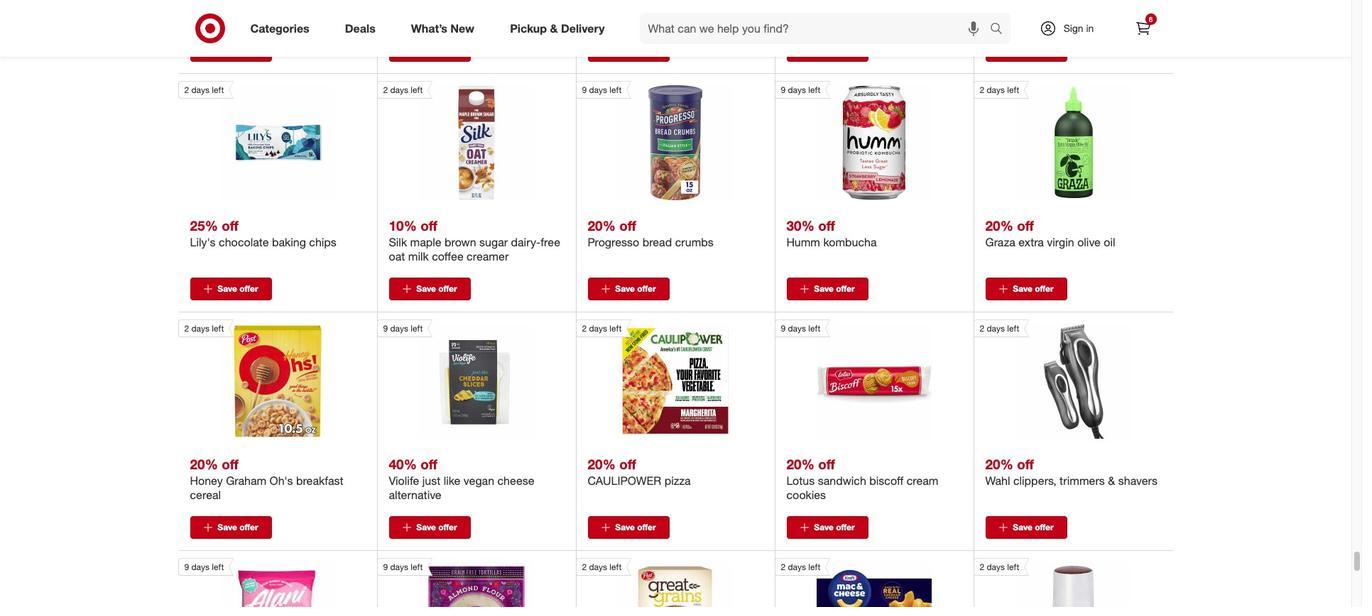 Task type: vqa. For each thing, say whether or not it's contained in the screenshot.
plastic
yes



Task type: locate. For each thing, give the bounding box(es) containing it.
9 for 20% off progresso bread crumbs
[[582, 85, 587, 95]]

20% inside 20% off progresso bread crumbs
[[588, 218, 616, 234]]

lotus
[[787, 474, 815, 488]]

off up extra
[[1018, 218, 1034, 234]]

off inside 30% off humm kombucha
[[819, 218, 835, 234]]

9 days left for 30% off humm kombucha
[[781, 85, 821, 95]]

off up sandwich
[[819, 456, 835, 473]]

offer down extra
[[1035, 284, 1054, 294]]

20% up lotus
[[787, 456, 815, 473]]

20% for 20% off graza extra virgin olive oil
[[986, 218, 1014, 234]]

save offer button down progresso
[[588, 278, 670, 301]]

offer down clippers,
[[1035, 522, 1054, 533]]

what's new
[[411, 21, 475, 35]]

oat
[[389, 250, 405, 264]]

off up chocolate
[[222, 218, 239, 234]]

save offer button down "kombucha"
[[787, 278, 869, 301]]

off inside 10% off silk maple brown sugar dairy-free oat milk coffee creamer
[[421, 218, 438, 234]]

nuggets
[[480, 11, 521, 25]]

20% up the wahl
[[986, 456, 1014, 473]]

save down pencils
[[616, 45, 635, 56]]

2 for 20% off wahl clippers, trimmers & shavers
[[980, 323, 985, 334]]

save offer for 20% off honey graham oh's breakfast cereal
[[218, 522, 258, 533]]

save for 20% off lotus sandwich biscoff cream cookies
[[814, 522, 834, 533]]

save offer button
[[190, 39, 272, 62], [588, 39, 670, 62], [190, 278, 272, 301], [389, 278, 471, 301], [588, 278, 670, 301], [787, 278, 869, 301], [986, 278, 1068, 301], [190, 517, 272, 539], [389, 517, 471, 539], [588, 517, 670, 539], [787, 517, 869, 539], [986, 517, 1068, 539]]

clippers,
[[1014, 474, 1057, 488]]

2
[[184, 85, 189, 95], [383, 85, 388, 95], [980, 85, 985, 95], [184, 323, 189, 334], [582, 323, 587, 334], [980, 323, 985, 334], [582, 562, 587, 573], [781, 562, 786, 573], [980, 562, 985, 573]]

off for 40% off violife just like vegan cheese alternative
[[421, 456, 438, 473]]

left
[[212, 85, 224, 95], [411, 85, 423, 95], [610, 85, 622, 95], [809, 85, 821, 95], [1008, 85, 1020, 95], [212, 323, 224, 334], [411, 323, 423, 334], [610, 323, 622, 334], [809, 323, 821, 334], [1008, 323, 1020, 334], [212, 562, 224, 573], [411, 562, 423, 573], [610, 562, 622, 573], [809, 562, 821, 573], [1008, 562, 1020, 573]]

2 days left for 20% off caulipower pizza
[[582, 323, 622, 334]]

off for 25% off lily's chocolate baking chips
[[222, 218, 239, 234]]

honey
[[190, 474, 223, 488]]

save offer button down alternative
[[389, 517, 471, 539]]

off up the caulipower
[[620, 456, 636, 473]]

20% inside 20% off caulipower pizza
[[588, 456, 616, 473]]

10%
[[389, 218, 417, 234]]

new
[[451, 21, 475, 35]]

20% inside 20% off honey graham oh's breakfast cereal
[[190, 456, 218, 473]]

off inside 40% off violife just like vegan cheese alternative
[[421, 456, 438, 473]]

offer
[[240, 45, 258, 56], [637, 45, 656, 56], [240, 284, 258, 294], [439, 284, 457, 294], [637, 284, 656, 294], [836, 284, 855, 294], [1035, 284, 1054, 294], [240, 522, 258, 533], [439, 522, 457, 533], [637, 522, 656, 533], [836, 522, 855, 533], [1035, 522, 1054, 533]]

6
[[1149, 15, 1153, 23]]

25%
[[190, 218, 218, 234]]

2 days left button for 20% off caulipower pizza
[[576, 320, 733, 439]]

save offer down pencils
[[616, 45, 656, 56]]

10% off silk maple brown sugar dairy-free oat milk coffee creamer
[[389, 218, 561, 264]]

reynolds kitchens quick cut plastic wrap button
[[190, 0, 366, 39]]

save offer down extra
[[1013, 284, 1054, 294]]

wahl
[[986, 474, 1011, 488]]

off inside 20% off honey graham oh's breakfast cereal
[[222, 456, 239, 473]]

save for 10% off silk maple brown sugar dairy-free oat milk coffee creamer
[[417, 284, 436, 294]]

save offer down alternative
[[417, 522, 457, 533]]

delivery
[[561, 21, 605, 35]]

save down humm
[[814, 284, 834, 294]]

save down alternative
[[417, 522, 436, 533]]

creamer
[[467, 250, 509, 264]]

20% inside 20% off lotus sandwich biscoff cream cookies
[[787, 456, 815, 473]]

&
[[550, 21, 558, 35], [1109, 474, 1116, 488]]

save down cookies
[[814, 522, 834, 533]]

6 link
[[1128, 13, 1159, 44]]

auntie
[[389, 0, 421, 11]]

20% off caulipower pizza
[[588, 456, 691, 488]]

save offer down "kombucha"
[[814, 284, 855, 294]]

save offer for 25% off lily's chocolate baking chips
[[218, 284, 258, 294]]

0 vertical spatial &
[[550, 21, 558, 35]]

silk
[[389, 235, 407, 250]]

off inside 20% off graza extra virgin olive oil
[[1018, 218, 1034, 234]]

offer down "kombucha"
[[836, 284, 855, 294]]

save offer for 20% off lotus sandwich biscoff cream cookies
[[814, 522, 855, 533]]

2 for 20% off graza extra virgin olive oil
[[980, 85, 985, 95]]

9 for 40% off violife just like vegan cheese alternative
[[383, 323, 388, 334]]

offer for 25% off lily's chocolate baking chips
[[240, 284, 258, 294]]

save down the caulipower
[[616, 522, 635, 533]]

save offer down clippers,
[[1013, 522, 1054, 533]]

off for 20% off honey graham oh's breakfast cereal
[[222, 456, 239, 473]]

save offer for 20% off graza extra virgin olive oil
[[1013, 284, 1054, 294]]

save
[[218, 45, 237, 56], [616, 45, 635, 56], [218, 284, 237, 294], [417, 284, 436, 294], [616, 284, 635, 294], [814, 284, 834, 294], [1013, 284, 1033, 294], [218, 522, 237, 533], [417, 522, 436, 533], [616, 522, 635, 533], [814, 522, 834, 533], [1013, 522, 1033, 533]]

save offer button down wrap
[[190, 39, 272, 62]]

sweet
[[497, 0, 527, 11]]

2 days left
[[184, 85, 224, 95], [383, 85, 423, 95], [980, 85, 1020, 95], [184, 323, 224, 334], [582, 323, 622, 334], [980, 323, 1020, 334], [582, 562, 622, 573], [781, 562, 821, 573], [980, 562, 1020, 573]]

off up progresso
[[620, 218, 636, 234]]

off inside 20% off caulipower pizza
[[620, 456, 636, 473]]

save down milk
[[417, 284, 436, 294]]

save offer for 10% off silk maple brown sugar dairy-free oat milk coffee creamer
[[417, 284, 457, 294]]

off up "just"
[[421, 456, 438, 473]]

prismacolor technique drawing pencils
[[588, 0, 746, 25]]

what's new link
[[399, 13, 492, 44]]

& right pickup
[[550, 21, 558, 35]]

reynolds kitchens quick cut plastic wrap
[[190, 0, 333, 25]]

save for 20% off progresso bread crumbs
[[616, 284, 635, 294]]

chocolate
[[219, 235, 269, 250]]

anne's
[[424, 0, 459, 11]]

save down progresso
[[616, 284, 635, 294]]

save offer button down the caulipower
[[588, 517, 670, 539]]

cookies
[[787, 488, 826, 503]]

0 horizontal spatial &
[[550, 21, 558, 35]]

save offer button down extra
[[986, 278, 1068, 301]]

crumbs
[[675, 235, 714, 250]]

offer down bread
[[637, 284, 656, 294]]

off inside 20% off progresso bread crumbs
[[620, 218, 636, 234]]

20% off wahl clippers, trimmers & shavers
[[986, 456, 1158, 488]]

offer down coffee
[[439, 284, 457, 294]]

20% off honey graham oh's breakfast cereal
[[190, 456, 344, 503]]

offer down chocolate
[[240, 284, 258, 294]]

2 days left button for 25% off lily's chocolate baking chips
[[178, 81, 335, 201]]

1 vertical spatial &
[[1109, 474, 1116, 488]]

save offer button for 20% off wahl clippers, trimmers & shavers
[[986, 517, 1068, 539]]

save offer down bread
[[616, 284, 656, 294]]

save for 20% off caulipower pizza
[[616, 522, 635, 533]]

20% up progresso
[[588, 218, 616, 234]]

sign in link
[[1028, 13, 1117, 44]]

save offer down chocolate
[[218, 284, 258, 294]]

cereal
[[190, 488, 221, 503]]

pencils
[[588, 11, 624, 25]]

& inside 20% off wahl clippers, trimmers & shavers
[[1109, 474, 1116, 488]]

save offer button down clippers,
[[986, 517, 1068, 539]]

wrap
[[226, 11, 252, 25]]

9 days left
[[582, 85, 622, 95], [781, 85, 821, 95], [383, 323, 423, 334], [781, 323, 821, 334], [184, 562, 224, 573], [383, 562, 423, 573]]

save offer button for 20% off lotus sandwich biscoff cream cookies
[[787, 517, 869, 539]]

9 days left button for 40% off violife just like vegan cheese alternative
[[377, 320, 534, 439]]

20% inside 20% off wahl clippers, trimmers & shavers
[[986, 456, 1014, 473]]

auntie anne's frozen sweet cinnamon pretzel nuggets button
[[389, 0, 564, 39]]

1 horizontal spatial &
[[1109, 474, 1116, 488]]

off
[[222, 218, 239, 234], [421, 218, 438, 234], [620, 218, 636, 234], [819, 218, 835, 234], [1018, 218, 1034, 234], [222, 456, 239, 473], [421, 456, 438, 473], [620, 456, 636, 473], [819, 456, 835, 473], [1018, 456, 1034, 473]]

offer down alternative
[[439, 522, 457, 533]]

off inside 20% off wahl clippers, trimmers & shavers
[[1018, 456, 1034, 473]]

save down clippers,
[[1013, 522, 1033, 533]]

save offer down coffee
[[417, 284, 457, 294]]

9
[[582, 85, 587, 95], [781, 85, 786, 95], [383, 323, 388, 334], [781, 323, 786, 334], [184, 562, 189, 573], [383, 562, 388, 573]]

search button
[[984, 13, 1018, 47]]

save offer button down chocolate
[[190, 278, 272, 301]]

just
[[423, 474, 441, 488]]

save down extra
[[1013, 284, 1033, 294]]

20% up the caulipower
[[588, 456, 616, 473]]

save offer button down cereal
[[190, 517, 272, 539]]

coffee
[[432, 250, 464, 264]]

save offer button for 20% off honey graham oh's breakfast cereal
[[190, 517, 272, 539]]

save offer button for 10% off silk maple brown sugar dairy-free oat milk coffee creamer
[[389, 278, 471, 301]]

offer for 20% off graza extra virgin olive oil
[[1035, 284, 1054, 294]]

2 days left button for 20% off honey graham oh's breakfast cereal
[[178, 320, 335, 439]]

2 days left button
[[178, 81, 335, 201], [377, 81, 534, 201], [974, 81, 1131, 201], [178, 320, 335, 439], [576, 320, 733, 439], [974, 320, 1131, 439], [576, 559, 733, 607], [775, 559, 932, 607], [974, 559, 1131, 607]]

drawing
[[705, 0, 746, 11]]

auntie anne's frozen sweet cinnamon pretzel nuggets
[[389, 0, 527, 25]]

quick
[[286, 0, 314, 11]]

20% up graza
[[986, 218, 1014, 234]]

pickup
[[510, 21, 547, 35]]

20% off lotus sandwich biscoff cream cookies
[[787, 456, 939, 503]]

trimmers
[[1060, 474, 1105, 488]]

off up clippers,
[[1018, 456, 1034, 473]]

What can we help you find? suggestions appear below search field
[[640, 13, 994, 44]]

humm
[[787, 235, 821, 250]]

offer for 20% off progresso bread crumbs
[[637, 284, 656, 294]]

save offer down the caulipower
[[616, 522, 656, 533]]

save down chocolate
[[218, 284, 237, 294]]

off inside 25% off lily's chocolate baking chips
[[222, 218, 239, 234]]

2 days left button for 20% off graza extra virgin olive oil
[[974, 81, 1131, 201]]

sugar
[[480, 235, 508, 250]]

20% inside 20% off graza extra virgin olive oil
[[986, 218, 1014, 234]]

save down cereal
[[218, 522, 237, 533]]

technique
[[652, 0, 702, 11]]

20% for 20% off wahl clippers, trimmers & shavers
[[986, 456, 1014, 473]]

save offer down cereal
[[218, 522, 258, 533]]

search
[[984, 22, 1018, 37]]

brown
[[445, 235, 476, 250]]

save offer for 30% off humm kombucha
[[814, 284, 855, 294]]

off up maple
[[421, 218, 438, 234]]

olive
[[1078, 235, 1101, 250]]

off for 20% off progresso bread crumbs
[[620, 218, 636, 234]]

save offer button for 25% off lily's chocolate baking chips
[[190, 278, 272, 301]]

save for 20% off honey graham oh's breakfast cereal
[[218, 522, 237, 533]]

offer down sandwich
[[836, 522, 855, 533]]

20% off graza extra virgin olive oil
[[986, 218, 1116, 250]]

save offer down cookies
[[814, 522, 855, 533]]

20% up the honey
[[190, 456, 218, 473]]

cinnamon
[[389, 11, 439, 25]]

30%
[[787, 218, 815, 234]]

bread
[[643, 235, 672, 250]]

off up graham
[[222, 456, 239, 473]]

9 days left button for 30% off humm kombucha
[[775, 81, 932, 201]]

off inside 20% off lotus sandwich biscoff cream cookies
[[819, 456, 835, 473]]

offer for 20% off honey graham oh's breakfast cereal
[[240, 522, 258, 533]]

offer down graham
[[240, 522, 258, 533]]

9 days left button
[[576, 81, 733, 201], [775, 81, 932, 201], [377, 320, 534, 439], [775, 320, 932, 439], [178, 559, 335, 607], [377, 559, 534, 607]]

& left shavers
[[1109, 474, 1116, 488]]

offer down the caulipower
[[637, 522, 656, 533]]

save offer button for 30% off humm kombucha
[[787, 278, 869, 301]]

dairy-
[[511, 235, 541, 250]]

2 for 20% off caulipower pizza
[[582, 323, 587, 334]]

breakfast
[[296, 474, 344, 488]]

save offer button down milk
[[389, 278, 471, 301]]

save offer button down cookies
[[787, 517, 869, 539]]

milk
[[408, 250, 429, 264]]

off right the 30% on the right of page
[[819, 218, 835, 234]]

violife
[[389, 474, 419, 488]]

prismacolor technique drawing pencils button
[[588, 0, 763, 39]]



Task type: describe. For each thing, give the bounding box(es) containing it.
off for 20% off caulipower pizza
[[620, 456, 636, 473]]

deals link
[[333, 13, 393, 44]]

save offer button for 20% off progresso bread crumbs
[[588, 278, 670, 301]]

kitchens
[[240, 0, 283, 11]]

9 days left for 20% off lotus sandwich biscoff cream cookies
[[781, 323, 821, 334]]

cut
[[317, 0, 333, 11]]

maple
[[410, 235, 442, 250]]

extra
[[1019, 235, 1044, 250]]

20% for 20% off honey graham oh's breakfast cereal
[[190, 456, 218, 473]]

2 days left for 20% off honey graham oh's breakfast cereal
[[184, 323, 224, 334]]

offer down prismacolor technique drawing pencils button
[[637, 45, 656, 56]]

offer for 10% off silk maple brown sugar dairy-free oat milk coffee creamer
[[439, 284, 457, 294]]

offer for 40% off violife just like vegan cheese alternative
[[439, 522, 457, 533]]

save offer button down pencils
[[588, 39, 670, 62]]

25% off lily's chocolate baking chips
[[190, 218, 337, 250]]

30% off humm kombucha
[[787, 218, 877, 250]]

save offer for 20% off progresso bread crumbs
[[616, 284, 656, 294]]

offer down wrap
[[240, 45, 258, 56]]

pickup & delivery link
[[498, 13, 623, 44]]

offer for 30% off humm kombucha
[[836, 284, 855, 294]]

save for 40% off violife just like vegan cheese alternative
[[417, 522, 436, 533]]

save offer for 40% off violife just like vegan cheese alternative
[[417, 522, 457, 533]]

vegan
[[464, 474, 495, 488]]

20% for 20% off progresso bread crumbs
[[588, 218, 616, 234]]

pizza
[[665, 474, 691, 488]]

deals
[[345, 21, 376, 35]]

off for 20% off wahl clippers, trimmers & shavers
[[1018, 456, 1034, 473]]

off for 20% off lotus sandwich biscoff cream cookies
[[819, 456, 835, 473]]

20% for 20% off caulipower pizza
[[588, 456, 616, 473]]

9 days left for 20% off progresso bread crumbs
[[582, 85, 622, 95]]

prismacolor
[[588, 0, 648, 11]]

9 for 20% off lotus sandwich biscoff cream cookies
[[781, 323, 786, 334]]

caulipower
[[588, 474, 662, 488]]

categories link
[[238, 13, 327, 44]]

in
[[1087, 22, 1094, 34]]

2 for 20% off honey graham oh's breakfast cereal
[[184, 323, 189, 334]]

2 days left button for 20% off wahl clippers, trimmers & shavers
[[974, 320, 1131, 439]]

cheese
[[498, 474, 535, 488]]

baking
[[272, 235, 306, 250]]

save offer button for 40% off violife just like vegan cheese alternative
[[389, 517, 471, 539]]

off for 20% off graza extra virgin olive oil
[[1018, 218, 1034, 234]]

40% off violife just like vegan cheese alternative
[[389, 456, 535, 503]]

save down wrap
[[218, 45, 237, 56]]

oh's
[[270, 474, 293, 488]]

20% for 20% off lotus sandwich biscoff cream cookies
[[787, 456, 815, 473]]

20% off progresso bread crumbs
[[588, 218, 714, 250]]

graham
[[226, 474, 267, 488]]

40%
[[389, 456, 417, 473]]

save offer button for 20% off caulipower pizza
[[588, 517, 670, 539]]

reynolds
[[190, 0, 237, 11]]

2 for 25% off lily's chocolate baking chips
[[184, 85, 189, 95]]

save for 30% off humm kombucha
[[814, 284, 834, 294]]

kombucha
[[824, 235, 877, 250]]

2 days left for 10% off silk maple brown sugar dairy-free oat milk coffee creamer
[[383, 85, 423, 95]]

save for 20% off graza extra virgin olive oil
[[1013, 284, 1033, 294]]

lily's
[[190, 235, 216, 250]]

offer for 20% off wahl clippers, trimmers & shavers
[[1035, 522, 1054, 533]]

off for 30% off humm kombucha
[[819, 218, 835, 234]]

sign
[[1064, 22, 1084, 34]]

2 for 10% off silk maple brown sugar dairy-free oat milk coffee creamer
[[383, 85, 388, 95]]

offer for 20% off lotus sandwich biscoff cream cookies
[[836, 522, 855, 533]]

virgin
[[1048, 235, 1075, 250]]

save offer for 20% off caulipower pizza
[[616, 522, 656, 533]]

9 for 30% off humm kombucha
[[781, 85, 786, 95]]

cream
[[907, 474, 939, 488]]

pretzel
[[442, 11, 477, 25]]

9 days left for 40% off violife just like vegan cheese alternative
[[383, 323, 423, 334]]

biscoff
[[870, 474, 904, 488]]

pickup & delivery
[[510, 21, 605, 35]]

plastic
[[190, 11, 223, 25]]

offer for 20% off caulipower pizza
[[637, 522, 656, 533]]

like
[[444, 474, 461, 488]]

save for 25% off lily's chocolate baking chips
[[218, 284, 237, 294]]

oil
[[1104, 235, 1116, 250]]

alternative
[[389, 488, 442, 503]]

save offer down wrap
[[218, 45, 258, 56]]

graza
[[986, 235, 1016, 250]]

9 days left button for 20% off lotus sandwich biscoff cream cookies
[[775, 320, 932, 439]]

shavers
[[1119, 474, 1158, 488]]

sandwich
[[818, 474, 867, 488]]

save offer button for 20% off graza extra virgin olive oil
[[986, 278, 1068, 301]]

progresso
[[588, 235, 640, 250]]

9 days left button for 20% off progresso bread crumbs
[[576, 81, 733, 201]]

2 days left button for 10% off silk maple brown sugar dairy-free oat milk coffee creamer
[[377, 81, 534, 201]]

2 days left for 20% off graza extra virgin olive oil
[[980, 85, 1020, 95]]

frozen
[[462, 0, 494, 11]]

off for 10% off silk maple brown sugar dairy-free oat milk coffee creamer
[[421, 218, 438, 234]]

sign in
[[1064, 22, 1094, 34]]

chips
[[309, 235, 337, 250]]

save offer for 20% off wahl clippers, trimmers & shavers
[[1013, 522, 1054, 533]]

save for 20% off wahl clippers, trimmers & shavers
[[1013, 522, 1033, 533]]

2 days left for 20% off wahl clippers, trimmers & shavers
[[980, 323, 1020, 334]]

what's
[[411, 21, 448, 35]]

categories
[[250, 21, 310, 35]]

free
[[541, 235, 561, 250]]

& inside pickup & delivery link
[[550, 21, 558, 35]]

2 days left for 25% off lily's chocolate baking chips
[[184, 85, 224, 95]]



